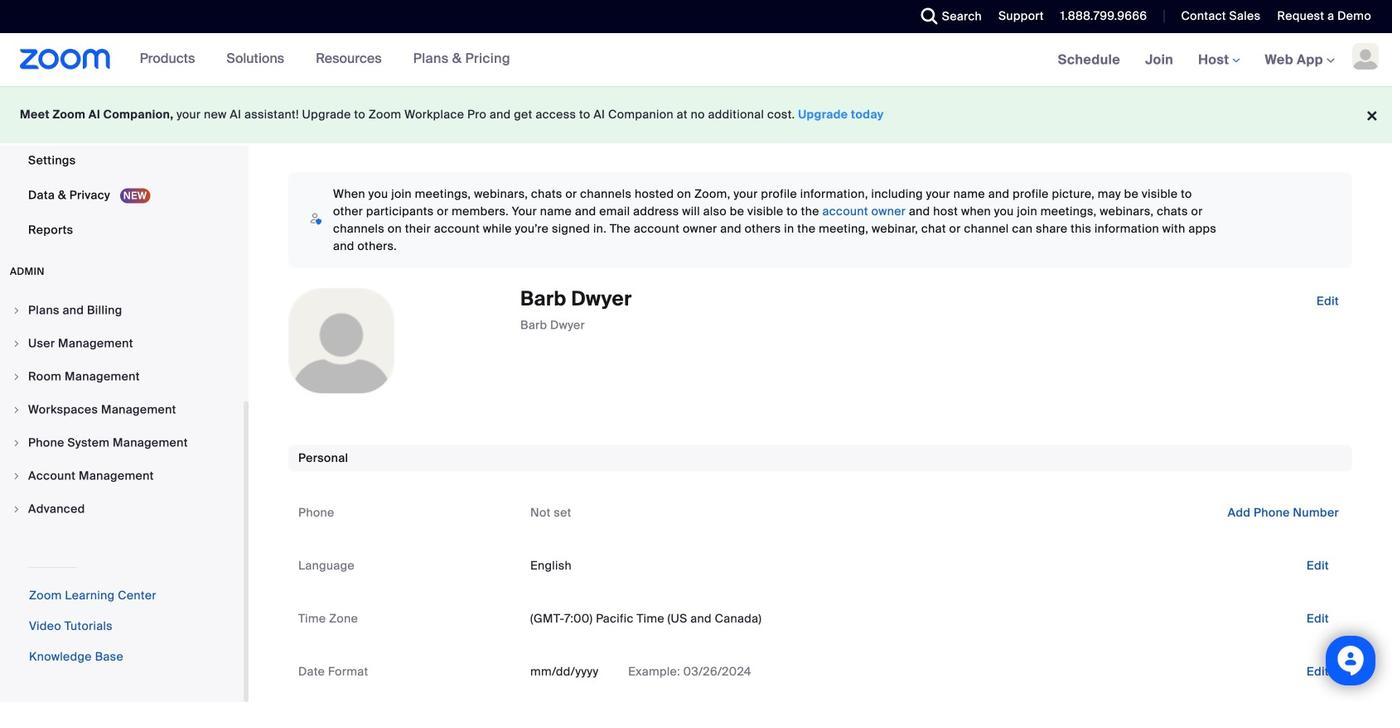 Task type: describe. For each thing, give the bounding box(es) containing it.
right image for first menu item from the top
[[12, 306, 22, 316]]

edit user photo image
[[328, 334, 355, 349]]

right image for fifth menu item from the bottom
[[12, 372, 22, 382]]

5 menu item from the top
[[0, 428, 244, 459]]

2 menu item from the top
[[0, 328, 244, 360]]

personal menu menu
[[0, 0, 244, 249]]

right image for fourth menu item from the bottom of the 'admin menu' menu
[[12, 405, 22, 415]]

right image for second menu item from the top
[[12, 339, 22, 349]]

product information navigation
[[127, 33, 523, 86]]



Task type: vqa. For each thing, say whether or not it's contained in the screenshot.
3rd menu item from the top's right icon
yes



Task type: locate. For each thing, give the bounding box(es) containing it.
3 menu item from the top
[[0, 361, 244, 393]]

right image for 5th menu item from the top
[[12, 439, 22, 448]]

1 menu item from the top
[[0, 295, 244, 327]]

zoom logo image
[[20, 49, 111, 70]]

4 right image from the top
[[12, 439, 22, 448]]

6 menu item from the top
[[0, 461, 244, 492]]

right image
[[12, 405, 22, 415], [12, 505, 22, 515]]

right image for 1st menu item from the bottom of the 'admin menu' menu
[[12, 505, 22, 515]]

1 vertical spatial right image
[[12, 505, 22, 515]]

2 right image from the top
[[12, 505, 22, 515]]

banner
[[0, 33, 1393, 87]]

0 vertical spatial right image
[[12, 405, 22, 415]]

right image
[[12, 306, 22, 316], [12, 339, 22, 349], [12, 372, 22, 382], [12, 439, 22, 448], [12, 472, 22, 482]]

meetings navigation
[[1046, 33, 1393, 87]]

admin menu menu
[[0, 295, 244, 527]]

menu item
[[0, 295, 244, 327], [0, 328, 244, 360], [0, 361, 244, 393], [0, 395, 244, 426], [0, 428, 244, 459], [0, 461, 244, 492], [0, 494, 244, 526]]

1 right image from the top
[[12, 405, 22, 415]]

profile picture image
[[1353, 43, 1379, 70]]

3 right image from the top
[[12, 372, 22, 382]]

5 right image from the top
[[12, 472, 22, 482]]

footer
[[0, 86, 1393, 143]]

2 right image from the top
[[12, 339, 22, 349]]

user photo image
[[289, 289, 394, 394]]

right image for second menu item from the bottom
[[12, 472, 22, 482]]

1 right image from the top
[[12, 306, 22, 316]]

7 menu item from the top
[[0, 494, 244, 526]]

4 menu item from the top
[[0, 395, 244, 426]]



